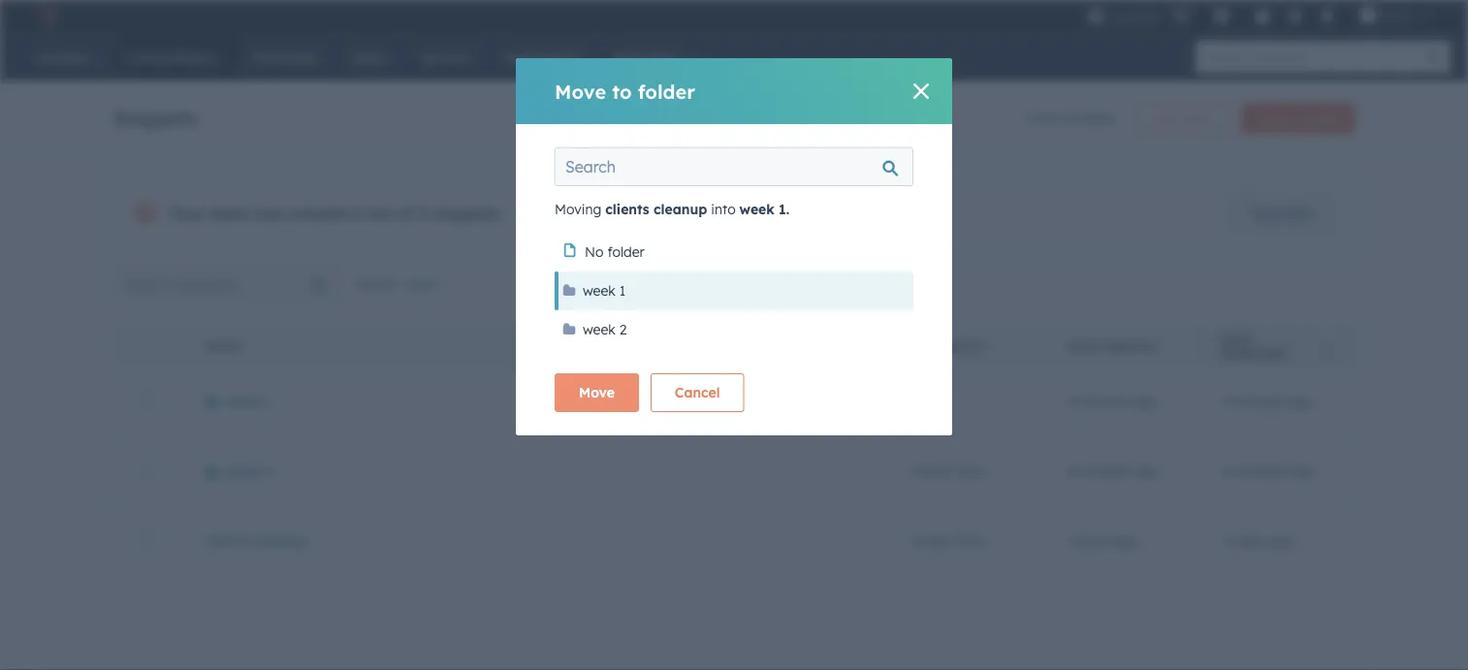 Task type: vqa. For each thing, say whether or not it's contained in the screenshot.
third the total: $0 from right
no



Task type: describe. For each thing, give the bounding box(es) containing it.
2 of 5 created
[[1026, 110, 1114, 127]]

snippets banner
[[114, 97, 1355, 134]]

1 vertical spatial of
[[398, 204, 413, 223]]

unlock more snippets with crm suite starter.
[[518, 205, 807, 222]]

week inside "button"
[[583, 282, 616, 299]]

1 vertical spatial week 1
[[226, 393, 272, 410]]

folder for no folder
[[608, 244, 645, 260]]

created inside date created button
[[1101, 340, 1156, 354]]

created for has
[[288, 204, 348, 223]]

week up clients cleanup link
[[226, 463, 261, 479]]

2 inside move to folder dialog
[[620, 321, 627, 338]]

search search field inside move to folder dialog
[[555, 147, 914, 186]]

town for 4
[[955, 532, 987, 549]]

press to sort. element for created by
[[991, 339, 998, 355]]

press to sort. image for name
[[246, 339, 253, 352]]

create snippet button
[[1242, 103, 1355, 134]]

more
[[566, 205, 599, 222]]

move for move to folder
[[555, 79, 606, 103]]

2 inside snippets banner
[[1026, 110, 1033, 127]]

funky for 4
[[912, 532, 951, 549]]

0 horizontal spatial 1
[[265, 393, 272, 410]]

date for date created
[[1068, 340, 1098, 354]]

week down the name
[[226, 393, 261, 410]]

date for date modified
[[1223, 332, 1253, 347]]

help button
[[1247, 0, 1280, 31]]

press to sort. image for date created
[[1161, 339, 1169, 352]]

settings link
[[1283, 5, 1308, 26]]

date created
[[1068, 340, 1156, 354]]

date modified
[[1223, 332, 1286, 361]]

move for move
[[579, 384, 615, 401]]

cleanup inside move to folder dialog
[[654, 201, 708, 218]]

2 days from the left
[[1235, 532, 1266, 549]]

search image
[[1428, 50, 1442, 64]]

suite
[[725, 205, 757, 222]]

descending sort. press to sort ascending. image
[[1324, 339, 1331, 352]]

clients cleanup link
[[205, 532, 307, 549]]

new
[[1154, 111, 1179, 126]]

marketplaces button
[[1202, 0, 1243, 31]]

marketplaces image
[[1214, 9, 1231, 26]]

1 4 days ago from the left
[[1068, 532, 1139, 549]]

your
[[169, 204, 205, 223]]

funky town for 4 days ago
[[912, 532, 987, 549]]

1 vertical spatial cleanup
[[253, 532, 307, 549]]

create
[[1258, 111, 1295, 126]]

descending sort. press to sort ascending. element
[[1324, 339, 1331, 355]]

search button
[[1418, 41, 1451, 74]]

snippet
[[1298, 111, 1339, 126]]

snippets
[[114, 105, 198, 130]]

upgrade inside menu
[[1109, 9, 1161, 25]]

has
[[256, 204, 283, 223]]

team
[[210, 204, 251, 223]]

move to folder
[[555, 79, 696, 103]]

move button
[[555, 374, 639, 412]]

create snippet
[[1258, 111, 1339, 126]]

hubspot link
[[23, 4, 73, 27]]

your team has created 2 out of 5 snippets.
[[169, 204, 503, 223]]

1.
[[779, 201, 790, 218]]

1 4 from the left
[[1068, 532, 1076, 549]]

notifications image
[[1319, 9, 1337, 26]]

no folder
[[585, 244, 645, 260]]

move to folder dialog
[[516, 58, 953, 436]]

upgrade inside 'link'
[[1252, 205, 1311, 222]]

of inside snippets banner
[[1037, 110, 1050, 127]]

moving clients cleanup into week 1.
[[555, 201, 790, 218]]



Task type: locate. For each thing, give the bounding box(es) containing it.
week down no
[[583, 282, 616, 299]]

week inside button
[[583, 321, 616, 338]]

1 funky town from the top
[[912, 463, 987, 479]]

cancel
[[675, 384, 720, 401]]

move left 'to' at the left top of page
[[555, 79, 606, 103]]

0 vertical spatial week 2 button
[[555, 310, 914, 349]]

press to sort. element inside name button
[[246, 339, 253, 355]]

0 horizontal spatial 4 days ago
[[1068, 532, 1139, 549]]

2
[[1026, 110, 1033, 127], [353, 204, 362, 223], [620, 321, 627, 338], [265, 463, 272, 479]]

help image
[[1254, 9, 1272, 26]]

week 2 button up clients cleanup link
[[205, 463, 272, 479]]

0 vertical spatial clients
[[606, 201, 650, 218]]

2 funky from the top
[[912, 532, 951, 549]]

0 vertical spatial created
[[1065, 110, 1114, 127]]

0 horizontal spatial days
[[1080, 532, 1110, 549]]

snippets.
[[433, 204, 503, 223]]

press to sort. element inside date created button
[[1161, 339, 1169, 355]]

8
[[1068, 393, 1076, 410], [1223, 393, 1231, 410], [1068, 463, 1076, 479], [1223, 463, 1231, 479]]

1 horizontal spatial week 2
[[583, 321, 627, 338]]

into
[[711, 201, 736, 218]]

hubspot image
[[35, 4, 58, 27]]

week 1 button down suite
[[555, 272, 914, 310]]

1 funky from the top
[[912, 463, 951, 479]]

0 vertical spatial 1
[[620, 282, 626, 299]]

of
[[1037, 110, 1050, 127], [398, 204, 413, 223]]

0 vertical spatial week 2
[[583, 321, 627, 338]]

0 vertical spatial search search field
[[555, 147, 914, 186]]

0 vertical spatial funky town
[[912, 463, 987, 479]]

week 2 button up cancel
[[555, 310, 914, 349]]

week 1 inside "button"
[[583, 282, 626, 299]]

created
[[912, 340, 966, 354]]

folder right no
[[608, 244, 645, 260]]

1 vertical spatial upgrade
[[1252, 205, 1311, 222]]

0 vertical spatial week 1
[[583, 282, 626, 299]]

1 vertical spatial funky
[[912, 532, 951, 549]]

starter.
[[761, 205, 807, 222]]

1 vertical spatial clients
[[205, 532, 249, 549]]

upgrade link
[[1228, 194, 1335, 233]]

3 press to sort. image from the left
[[1161, 339, 1169, 352]]

press to sort. element for date created
[[1161, 339, 1169, 355]]

1 press to sort. element from the left
[[246, 339, 253, 355]]

Search HubSpot search field
[[1196, 41, 1434, 74]]

0 horizontal spatial press to sort. image
[[246, 339, 253, 352]]

funky button
[[1348, 0, 1444, 31]]

0 vertical spatial folder
[[638, 79, 696, 103]]

any
[[408, 276, 434, 292]]

folder inside no folder button
[[608, 244, 645, 260]]

2 press to sort. element from the left
[[991, 339, 998, 355]]

week up the move "button"
[[583, 321, 616, 338]]

funky for 8
[[912, 463, 951, 479]]

2 4 days ago from the left
[[1223, 532, 1295, 549]]

funky town for 8 minutes ago
[[912, 463, 987, 479]]

1 press to sort. image from the left
[[246, 339, 253, 352]]

out
[[367, 204, 393, 223]]

week 1 button
[[555, 272, 914, 310], [205, 393, 272, 410]]

calling icon image
[[1173, 8, 1190, 25]]

week 2 up clients cleanup link
[[226, 463, 272, 479]]

folder
[[638, 79, 696, 103], [1182, 111, 1214, 126], [608, 244, 645, 260]]

1 vertical spatial week 2
[[226, 463, 272, 479]]

1 vertical spatial week 1 button
[[205, 393, 272, 410]]

0 vertical spatial funky
[[912, 463, 951, 479]]

upgrade image
[[1087, 8, 1105, 26]]

clients
[[606, 201, 650, 218], [205, 532, 249, 549]]

0 horizontal spatial week 1
[[226, 393, 272, 410]]

notifications button
[[1312, 0, 1345, 31]]

menu
[[1086, 0, 1446, 31]]

1 vertical spatial created
[[288, 204, 348, 223]]

new folder
[[1154, 111, 1214, 126]]

week 2 button inside move to folder dialog
[[555, 310, 914, 349]]

0 vertical spatial upgrade
[[1109, 9, 1161, 25]]

search search field up into
[[555, 147, 914, 186]]

1 horizontal spatial week 1
[[583, 282, 626, 299]]

folder right new
[[1182, 111, 1214, 126]]

settings image
[[1287, 8, 1304, 26]]

week 2 inside button
[[583, 321, 627, 338]]

cancel button
[[651, 374, 745, 412]]

folder for new folder
[[1182, 111, 1214, 126]]

folder right 'to' at the left top of page
[[638, 79, 696, 103]]

press to sort. image
[[246, 339, 253, 352], [991, 339, 998, 352], [1161, 339, 1169, 352]]

press to sort. element inside created by button
[[991, 339, 998, 355]]

clients cleanup
[[205, 532, 307, 549]]

menu containing funky
[[1086, 0, 1446, 31]]

0 horizontal spatial 5
[[418, 204, 428, 223]]

moving
[[555, 201, 602, 218]]

0 horizontal spatial week 2 button
[[205, 463, 272, 479]]

unlock
[[518, 205, 562, 222]]

week 2
[[583, 321, 627, 338], [226, 463, 272, 479]]

press to sort. image inside date created button
[[1161, 339, 1169, 352]]

ago
[[1134, 393, 1159, 410], [1289, 393, 1314, 410], [1134, 463, 1159, 479], [1289, 463, 1314, 479], [1114, 532, 1139, 549], [1269, 532, 1295, 549]]

new folder button
[[1138, 103, 1230, 134]]

upgrade down "create"
[[1252, 205, 1311, 222]]

no folder button
[[555, 233, 914, 272]]

snippets
[[602, 205, 657, 222]]

week 1 down no
[[583, 282, 626, 299]]

press to sort. element right date created
[[1161, 339, 1169, 355]]

1 horizontal spatial clients
[[606, 201, 650, 218]]

week left 1.
[[740, 201, 775, 218]]

1 horizontal spatial of
[[1037, 110, 1050, 127]]

week
[[740, 201, 775, 218], [583, 282, 616, 299], [583, 321, 616, 338], [226, 393, 261, 410], [226, 463, 261, 479]]

week 1
[[583, 282, 626, 299], [226, 393, 272, 410]]

0 vertical spatial of
[[1037, 110, 1050, 127]]

press to sort. element
[[246, 339, 253, 355], [991, 339, 998, 355], [1161, 339, 1169, 355]]

0 horizontal spatial date
[[1068, 340, 1098, 354]]

folder inside "new folder" button
[[1182, 111, 1214, 126]]

1 vertical spatial folder
[[1182, 111, 1214, 126]]

1 horizontal spatial week 1 button
[[555, 272, 914, 310]]

0 vertical spatial town
[[955, 463, 987, 479]]

move inside "button"
[[579, 384, 615, 401]]

1 vertical spatial week 2 button
[[205, 463, 272, 479]]

name
[[205, 340, 240, 354]]

1 town from the top
[[955, 463, 987, 479]]

8 minutes ago
[[1068, 393, 1159, 410], [1223, 393, 1314, 410], [1068, 463, 1159, 479], [1223, 463, 1314, 479]]

created for 5
[[1065, 110, 1114, 127]]

5
[[1054, 110, 1061, 127], [418, 204, 428, 223]]

1 horizontal spatial cleanup
[[654, 201, 708, 218]]

no
[[585, 244, 604, 260]]

3 press to sort. element from the left
[[1161, 339, 1169, 355]]

week 1 down the name
[[226, 393, 272, 410]]

0 vertical spatial 5
[[1054, 110, 1061, 127]]

Search search field
[[555, 147, 914, 186], [114, 265, 342, 304]]

1 vertical spatial 5
[[418, 204, 428, 223]]

0 horizontal spatial 4
[[1068, 532, 1076, 549]]

funky
[[1381, 7, 1414, 23]]

move
[[555, 79, 606, 103], [579, 384, 615, 401]]

1 days from the left
[[1080, 532, 1110, 549]]

funky town
[[912, 463, 987, 479], [912, 532, 987, 549]]

with
[[660, 205, 687, 222]]

1 vertical spatial move
[[579, 384, 615, 401]]

minutes
[[1079, 393, 1130, 410], [1235, 393, 1285, 410], [1079, 463, 1130, 479], [1235, 463, 1285, 479]]

week 1 button down the name
[[205, 393, 272, 410]]

4
[[1068, 532, 1076, 549], [1223, 532, 1231, 549]]

town for 8
[[955, 463, 987, 479]]

press to sort. image right date created
[[1161, 339, 1169, 352]]

press to sort. element for name
[[246, 339, 253, 355]]

press to sort. image right by
[[991, 339, 998, 352]]

2 horizontal spatial press to sort. image
[[1161, 339, 1169, 352]]

press to sort. element right by
[[991, 339, 998, 355]]

clients inside move to folder dialog
[[606, 201, 650, 218]]

move down name button
[[579, 384, 615, 401]]

0 horizontal spatial press to sort. element
[[246, 339, 253, 355]]

0 vertical spatial week 1 button
[[555, 272, 914, 310]]

1 horizontal spatial search search field
[[555, 147, 914, 186]]

1 vertical spatial funky town
[[912, 532, 987, 549]]

1 horizontal spatial week 2 button
[[555, 310, 914, 349]]

1 horizontal spatial upgrade
[[1252, 205, 1311, 222]]

any button
[[407, 265, 460, 304]]

press to sort. image for created by
[[991, 339, 998, 352]]

1 vertical spatial 1
[[265, 393, 272, 410]]

0 vertical spatial cleanup
[[654, 201, 708, 218]]

press to sort. element right the name
[[246, 339, 253, 355]]

0 horizontal spatial of
[[398, 204, 413, 223]]

press to sort. image inside name button
[[246, 339, 253, 352]]

search search field up the name
[[114, 265, 342, 304]]

1 horizontal spatial press to sort. element
[[991, 339, 998, 355]]

press to sort. image right the name
[[246, 339, 253, 352]]

created by button
[[889, 324, 1044, 366]]

owner:
[[354, 276, 399, 292]]

town
[[955, 463, 987, 479], [955, 532, 987, 549]]

2 vertical spatial folder
[[608, 244, 645, 260]]

0 horizontal spatial week 1 button
[[205, 393, 272, 410]]

1 horizontal spatial 5
[[1054, 110, 1061, 127]]

calling icon button
[[1165, 3, 1198, 28]]

5 inside snippets banner
[[1054, 110, 1061, 127]]

1 horizontal spatial days
[[1235, 532, 1266, 549]]

week 2 button
[[555, 310, 914, 349], [205, 463, 272, 479]]

name button
[[182, 324, 889, 366]]

1 horizontal spatial press to sort. image
[[991, 339, 998, 352]]

upgrade right upgrade image
[[1109, 9, 1161, 25]]

2 funky town from the top
[[912, 532, 987, 549]]

0 horizontal spatial clients
[[205, 532, 249, 549]]

close image
[[914, 83, 929, 99]]

created
[[1065, 110, 1114, 127], [288, 204, 348, 223], [1101, 340, 1156, 354]]

created by
[[912, 340, 985, 354]]

2 press to sort. image from the left
[[991, 339, 998, 352]]

created inside snippets banner
[[1065, 110, 1114, 127]]

1 horizontal spatial 4
[[1223, 532, 1231, 549]]

0 horizontal spatial upgrade
[[1109, 9, 1161, 25]]

to
[[612, 79, 632, 103]]

0 horizontal spatial cleanup
[[253, 532, 307, 549]]

cleanup
[[654, 201, 708, 218], [253, 532, 307, 549]]

1 vertical spatial town
[[955, 532, 987, 549]]

funky town image
[[1360, 7, 1377, 24]]

week 2 up the move "button"
[[583, 321, 627, 338]]

date modified button
[[1200, 324, 1355, 366]]

0 horizontal spatial search search field
[[114, 265, 342, 304]]

1 horizontal spatial 1
[[620, 282, 626, 299]]

1
[[620, 282, 626, 299], [265, 393, 272, 410]]

4 days ago
[[1068, 532, 1139, 549], [1223, 532, 1295, 549]]

2 horizontal spatial press to sort. element
[[1161, 339, 1169, 355]]

1 horizontal spatial 4 days ago
[[1223, 532, 1295, 549]]

date
[[1223, 332, 1253, 347], [1068, 340, 1098, 354]]

1 vertical spatial search search field
[[114, 265, 342, 304]]

date created button
[[1044, 324, 1200, 366]]

upgrade
[[1109, 9, 1161, 25], [1252, 205, 1311, 222]]

2 4 from the left
[[1223, 532, 1231, 549]]

days
[[1080, 532, 1110, 549], [1235, 532, 1266, 549]]

funky
[[912, 463, 951, 479], [912, 532, 951, 549]]

0 horizontal spatial week 2
[[226, 463, 272, 479]]

2 town from the top
[[955, 532, 987, 549]]

0 vertical spatial move
[[555, 79, 606, 103]]

1 horizontal spatial date
[[1223, 332, 1253, 347]]

2 vertical spatial created
[[1101, 340, 1156, 354]]

modified
[[1223, 347, 1286, 361]]

press to sort. image inside created by button
[[991, 339, 998, 352]]

date inside date modified
[[1223, 332, 1253, 347]]

by
[[970, 340, 985, 354]]

1 inside "button"
[[620, 282, 626, 299]]

crm
[[691, 205, 721, 222]]



